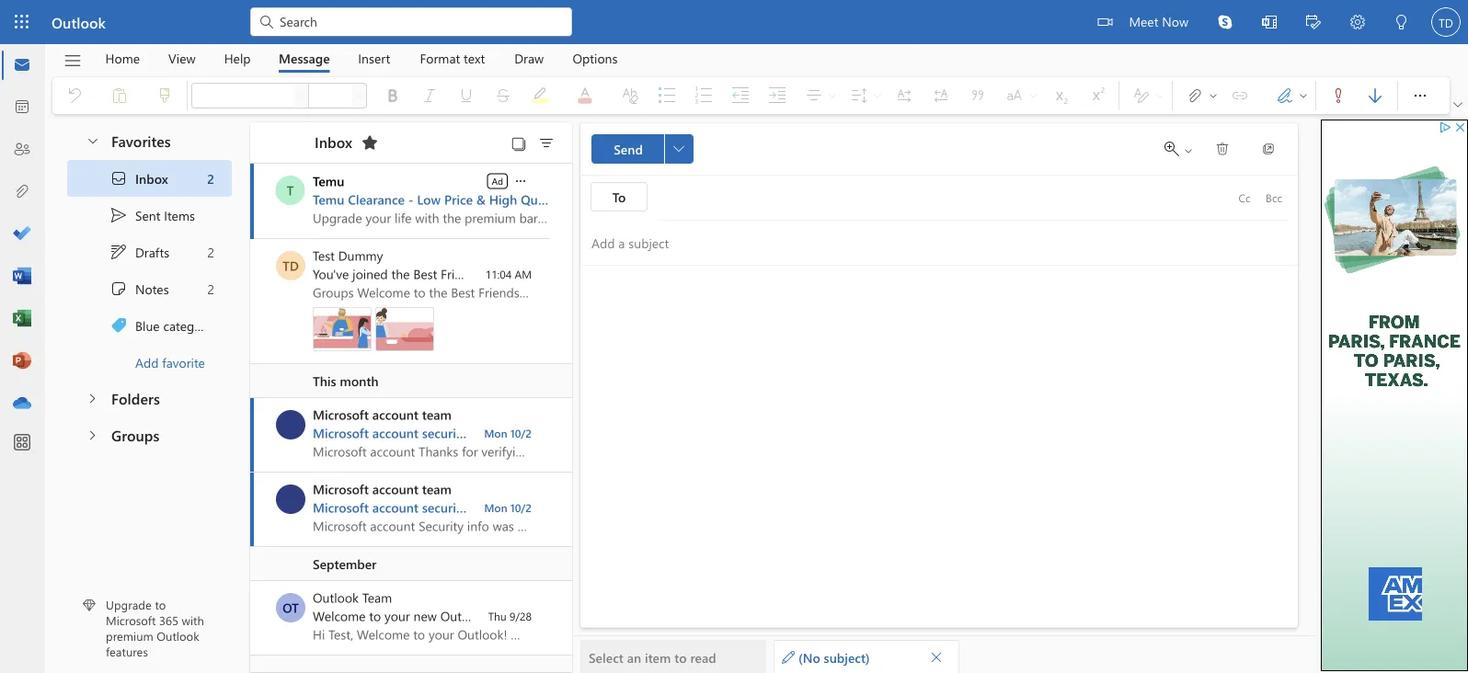 Task type: locate. For each thing, give the bounding box(es) containing it.
inbox inside  inbox
[[135, 170, 168, 187]]

attachment thumbnail image
[[313, 307, 372, 351], [375, 307, 434, 351]]

 button left favorites
[[76, 123, 108, 157]]

2 mon from the top
[[484, 500, 507, 515]]

subject)
[[824, 649, 870, 666]]

 tree item
[[67, 197, 232, 234]]

to do image
[[13, 225, 31, 244]]

folders tree item
[[67, 381, 232, 418]]

1 10/2 from the top
[[510, 426, 532, 441]]

info left was
[[471, 499, 494, 516]]

1 temu from the top
[[313, 172, 344, 189]]

 button
[[1380, 0, 1424, 46]]

2 down favorites tree item
[[207, 170, 214, 187]]

sent
[[135, 207, 160, 224]]

microsoft account team up microsoft account security info was added in the bottom of the page
[[313, 481, 452, 498]]

friends
[[441, 265, 482, 282]]

1 vertical spatial inbox
[[135, 170, 168, 187]]

microsoft account team image up mt checkbox
[[276, 410, 305, 440]]

 inside folders tree item
[[85, 391, 99, 406]]

2 inside  tree item
[[207, 170, 214, 187]]

groups tree item
[[67, 418, 232, 454]]

2 team from the top
[[422, 481, 452, 498]]

2 up category
[[208, 280, 214, 297]]

1 security from the top
[[422, 424, 467, 442]]

attachment thumbnail image up this month
[[313, 307, 372, 351]]

mt up mt checkbox
[[281, 416, 300, 433]]

mon up was
[[484, 426, 507, 441]]

 right font size text box
[[354, 90, 365, 101]]

2 inside  'tree item'
[[208, 244, 214, 261]]

2 vertical spatial 2
[[208, 280, 214, 297]]

to inside upgrade to microsoft 365 with premium outlook features
[[155, 597, 166, 613]]

1 vertical spatial outlook
[[313, 589, 359, 606]]

0 vertical spatial temu
[[313, 172, 344, 189]]

1 microsoft account team from the top
[[313, 406, 452, 423]]

 inside  
[[1298, 90, 1309, 101]]

low
[[417, 191, 441, 208]]

2 horizontal spatial to
[[674, 649, 687, 666]]

mon
[[484, 426, 507, 441], [484, 500, 507, 515]]

1 horizontal spatial 
[[1411, 86, 1429, 105]]

 button
[[1320, 81, 1357, 110]]

2 attachment thumbnail image from the left
[[375, 307, 434, 351]]

1 vertical spatial 10/2
[[510, 500, 532, 515]]

mon left added
[[484, 500, 507, 515]]

upgrade
[[106, 597, 152, 613]]

 button right font size text box
[[352, 83, 367, 109]]

2 10/2 from the top
[[510, 500, 532, 515]]

september heading
[[250, 547, 572, 581]]

outlook up welcome
[[313, 589, 359, 606]]

2 microsoft account team from the top
[[313, 481, 452, 498]]

2 security from the top
[[422, 499, 467, 516]]

1 team from the top
[[422, 406, 452, 423]]

team
[[362, 589, 392, 606]]


[[1453, 100, 1463, 109], [673, 143, 684, 155]]

high
[[489, 191, 517, 208]]

365
[[159, 612, 178, 629]]

inbox
[[315, 132, 352, 152], [135, 170, 168, 187]]


[[296, 90, 307, 101], [354, 90, 365, 101], [1208, 90, 1219, 101], [1298, 90, 1309, 101], [86, 133, 100, 148], [1183, 145, 1194, 156], [85, 391, 99, 406], [85, 428, 99, 443]]

mon for was
[[484, 500, 507, 515]]

 button inside the groups tree item
[[75, 418, 109, 452]]

 inside message list no conversations selected list box
[[513, 174, 528, 189]]

0 horizontal spatial attachment thumbnail image
[[313, 307, 372, 351]]

 left  dropdown button
[[1411, 86, 1429, 105]]

 button left groups
[[75, 418, 109, 452]]

Select a conversation checkbox
[[276, 410, 313, 440]]

dummy
[[338, 247, 383, 264]]

 inside popup button
[[673, 143, 684, 155]]

your
[[384, 608, 410, 625]]

am
[[515, 267, 532, 281]]

1 horizontal spatial outlook
[[157, 628, 199, 644]]

 button left  dropdown button
[[1402, 77, 1439, 114]]

0 vertical spatial outlook
[[52, 12, 106, 32]]

1 vertical spatial 
[[673, 143, 684, 155]]

info for was
[[471, 499, 494, 516]]

mon 10/2 for was
[[484, 500, 532, 515]]

(no
[[798, 649, 820, 666]]

text
[[464, 50, 485, 67]]

0 vertical spatial team
[[422, 406, 452, 423]]

powerpoint image
[[13, 352, 31, 371]]

options
[[573, 50, 618, 67]]

11:04
[[485, 267, 512, 281]]

to left read
[[674, 649, 687, 666]]

2 right drafts
[[208, 244, 214, 261]]

0 vertical spatial 10/2
[[510, 426, 532, 441]]

 left favorites
[[86, 133, 100, 148]]

0 horizontal spatial outlook
[[52, 12, 106, 32]]

mon 10/2 down verification
[[484, 500, 532, 515]]

tab list containing home
[[91, 44, 632, 73]]

2 info from the top
[[471, 499, 494, 516]]


[[109, 280, 128, 298]]

 blue category
[[109, 316, 213, 335]]

1 vertical spatial 2
[[208, 244, 214, 261]]

outlook right premium
[[157, 628, 199, 644]]

2 for 
[[208, 244, 214, 261]]

send button
[[591, 134, 665, 164]]

new
[[413, 608, 437, 625]]

0 vertical spatial mon 10/2
[[484, 426, 532, 441]]

read
[[690, 649, 716, 666]]

mt down select a conversation checkbox
[[281, 491, 300, 508]]

 button
[[532, 130, 561, 155]]

10/2 up was
[[510, 426, 532, 441]]

 button
[[355, 128, 384, 157]]

0 horizontal spatial inbox
[[135, 170, 168, 187]]

microsoft account team down month
[[313, 406, 452, 423]]

application
[[0, 0, 1468, 673]]

1 mon 10/2 from the top
[[484, 426, 532, 441]]

outlook inside banner
[[52, 12, 106, 32]]

 tree item
[[67, 234, 232, 270]]

message button
[[265, 44, 344, 73]]

10/2 down verification
[[510, 500, 532, 515]]

 button left folders
[[75, 381, 109, 415]]

0 horizontal spatial  button
[[512, 172, 529, 189]]

team up microsoft account security info was added in the bottom of the page
[[422, 481, 452, 498]]

0 horizontal spatial to
[[155, 597, 166, 613]]

1 horizontal spatial attachment thumbnail image
[[375, 307, 434, 351]]

0 vertical spatial info
[[471, 424, 494, 442]]

11:04 am
[[485, 267, 532, 281]]

 button inside favorites tree item
[[76, 123, 108, 157]]

to down the team
[[369, 608, 381, 625]]

1 mon from the top
[[484, 426, 507, 441]]

0 horizontal spatial 
[[513, 174, 528, 189]]

microsoft account team image
[[276, 410, 305, 440], [276, 485, 305, 514]]

temu right t
[[313, 172, 344, 189]]

mt
[[281, 416, 300, 433], [281, 491, 300, 508]]

microsoft account team
[[313, 406, 452, 423], [313, 481, 452, 498]]


[[63, 51, 82, 70]]

&
[[476, 191, 486, 208]]

clipboard group
[[56, 77, 183, 114]]

microsoft
[[313, 406, 369, 423], [313, 424, 369, 442], [313, 481, 369, 498], [313, 499, 369, 516], [106, 612, 156, 629]]

2 horizontal spatial outlook
[[313, 589, 359, 606]]

 button inside message list no conversations selected list box
[[512, 172, 529, 189]]

Select a conversation checkbox
[[276, 251, 313, 281]]

 inside  
[[1208, 90, 1219, 101]]

10/2 for was
[[510, 500, 532, 515]]


[[258, 13, 276, 31]]

Select a conversation checkbox
[[276, 593, 313, 623]]

2 mt from the top
[[281, 491, 300, 508]]

2 inside  tree item
[[208, 280, 214, 297]]

thu 9/28
[[488, 609, 532, 624]]

 right the  at the top of the page
[[1183, 145, 1194, 156]]

td image
[[1431, 7, 1461, 37]]

favorite
[[162, 354, 205, 371]]

 right ad
[[513, 174, 528, 189]]

2 temu from the top
[[313, 191, 344, 208]]

2 for 
[[208, 280, 214, 297]]

1 vertical spatial  button
[[512, 172, 529, 189]]

1 vertical spatial mon
[[484, 500, 507, 515]]

2
[[207, 170, 214, 187], [208, 244, 214, 261], [208, 280, 214, 297]]

 sent items
[[109, 206, 195, 224]]

team up microsoft account security info verification
[[422, 406, 452, 423]]

1 horizontal spatial 
[[1453, 100, 1463, 109]]

 button inside folders tree item
[[75, 381, 109, 415]]

notes
[[135, 280, 169, 297]]

microsoft account team image down select a conversation checkbox
[[276, 485, 305, 514]]

 drafts
[[109, 243, 169, 261]]

to inside message list no conversations selected list box
[[369, 608, 381, 625]]

1 mt from the top
[[281, 416, 300, 433]]

mt inside checkbox
[[281, 491, 300, 508]]

 tree item
[[67, 307, 232, 344]]

outlook for outlook team
[[313, 589, 359, 606]]

 inside dropdown button
[[1453, 100, 1463, 109]]

10/2 for verification
[[510, 426, 532, 441]]

was
[[497, 499, 519, 516]]

9/28
[[509, 609, 532, 624]]

0 vertical spatial microsoft account team image
[[276, 410, 305, 440]]

1 info from the top
[[471, 424, 494, 442]]

 button
[[1402, 77, 1439, 114], [512, 172, 529, 189]]

to right "upgrade"
[[155, 597, 166, 613]]


[[510, 136, 527, 152]]

1 microsoft account team image from the top
[[276, 410, 305, 440]]

1 vertical spatial team
[[422, 481, 452, 498]]

outlook inside message list no conversations selected list box
[[313, 589, 359, 606]]

security left was
[[422, 499, 467, 516]]

1 2 from the top
[[207, 170, 214, 187]]

0 vertical spatial microsoft account team
[[313, 406, 452, 423]]

application containing outlook
[[0, 0, 1468, 673]]

mon 10/2 for verification
[[484, 426, 532, 441]]

tab list
[[91, 44, 632, 73]]

0 vertical spatial mt
[[281, 416, 300, 433]]

drafts
[[135, 244, 169, 261]]

premium
[[106, 628, 153, 644]]

 for  dropdown button within message list no conversations selected list box
[[513, 174, 528, 189]]

excel image
[[13, 310, 31, 328]]

2 vertical spatial outlook
[[157, 628, 199, 644]]

 button
[[1357, 81, 1394, 110]]

options button
[[559, 44, 631, 73]]

Search field
[[278, 12, 561, 31]]

group
[[515, 265, 549, 282]]

1 vertical spatial mt
[[281, 491, 300, 508]]

attachment thumbnail image up this month heading
[[375, 307, 434, 351]]

0 vertical spatial 
[[1453, 100, 1463, 109]]

temu right temu image
[[313, 191, 344, 208]]

1 horizontal spatial inbox
[[315, 132, 352, 152]]

0 vertical spatial 
[[1411, 86, 1429, 105]]

info
[[471, 424, 494, 442], [471, 499, 494, 516]]

Add a subject text field
[[580, 228, 1270, 258]]

 button
[[1247, 0, 1291, 46]]

temu image
[[275, 176, 305, 205]]


[[109, 316, 128, 335]]

1 vertical spatial microsoft account team image
[[276, 485, 305, 514]]

1 vertical spatial microsoft account team
[[313, 481, 452, 498]]


[[1261, 142, 1276, 156]]

1 vertical spatial 
[[513, 174, 528, 189]]

0 vertical spatial security
[[422, 424, 467, 442]]

1 horizontal spatial  button
[[1402, 77, 1439, 114]]

microsoft account team for microsoft account security info verification
[[313, 406, 452, 423]]

 right 
[[1298, 90, 1309, 101]]

 right the 
[[1208, 90, 1219, 101]]

security down this month heading
[[422, 424, 467, 442]]

1 vertical spatial temu
[[313, 191, 344, 208]]

mon 10/2
[[484, 426, 532, 441], [484, 500, 532, 515]]

 button right ad
[[512, 172, 529, 189]]

0 vertical spatial 2
[[207, 170, 214, 187]]

 right send button
[[673, 143, 684, 155]]

inbox right  at the left top of page
[[135, 170, 168, 187]]

view
[[168, 50, 196, 67]]

microsoft account security info was added
[[313, 499, 560, 516]]

2 mon 10/2 from the top
[[484, 500, 532, 515]]

1 horizontal spatial to
[[369, 608, 381, 625]]

1 vertical spatial mon 10/2
[[484, 500, 532, 515]]

1 vertical spatial info
[[471, 499, 494, 516]]

groups
[[111, 425, 159, 444]]

1 vertical spatial security
[[422, 499, 467, 516]]


[[1218, 15, 1233, 29]]

2 microsoft account team image from the top
[[276, 485, 305, 514]]

0 vertical spatial mon
[[484, 426, 507, 441]]

info left verification
[[471, 424, 494, 442]]

 button for favorites
[[76, 123, 108, 157]]

 button for folders
[[75, 381, 109, 415]]

3 2 from the top
[[208, 280, 214, 297]]

2 for 
[[207, 170, 214, 187]]

outlook up the 
[[52, 12, 106, 32]]

select an item to read
[[589, 649, 716, 666]]

0 vertical spatial inbox
[[315, 132, 352, 152]]

inbox left  button at the left top of page
[[315, 132, 352, 152]]


[[1215, 142, 1230, 156]]

0 horizontal spatial 
[[673, 143, 684, 155]]

microsoft account team for microsoft account security info was added
[[313, 481, 452, 498]]

mon 10/2 up was
[[484, 426, 532, 441]]

 inside " "
[[1183, 145, 1194, 156]]

bcc button
[[1259, 183, 1289, 212]]

blue
[[135, 317, 160, 334]]

 left folders
[[85, 391, 99, 406]]

people image
[[13, 141, 31, 159]]

onedrive image
[[13, 395, 31, 413]]

category
[[163, 317, 213, 334]]

 left groups
[[85, 428, 99, 443]]

 right  at the right of the page
[[1453, 100, 1463, 109]]

2 2 from the top
[[208, 244, 214, 261]]

insert
[[358, 50, 390, 67]]

 button
[[1250, 134, 1287, 164]]

mt inside select a conversation checkbox
[[281, 416, 300, 433]]

welcome to your new outlook.com account
[[313, 608, 563, 625]]

team
[[422, 406, 452, 423], [422, 481, 452, 498]]



Task type: vqa. For each thing, say whether or not it's contained in the screenshot.
Drafts 
no



Task type: describe. For each thing, give the bounding box(es) containing it.
calendar image
[[13, 98, 31, 117]]

select
[[589, 649, 623, 666]]

temu for temu
[[313, 172, 344, 189]]

insert button
[[344, 44, 404, 73]]

home
[[105, 50, 140, 67]]

features
[[106, 644, 148, 660]]

favorites tree
[[67, 116, 232, 381]]


[[1366, 86, 1384, 105]]


[[361, 133, 379, 152]]


[[1350, 15, 1365, 29]]

 inside favorites tree item
[[86, 133, 100, 148]]

 search field
[[250, 0, 572, 41]]

security for verification
[[422, 424, 467, 442]]

clearance
[[348, 191, 405, 208]]

message
[[279, 50, 330, 67]]

team for verification
[[422, 406, 452, 423]]

 tree item
[[67, 270, 232, 307]]

microsoft account team image for microsoft account security info was added
[[276, 485, 305, 514]]


[[1186, 86, 1204, 105]]

message list section
[[250, 118, 572, 672]]

this month heading
[[250, 364, 572, 398]]

to for your
[[369, 608, 381, 625]]

chat
[[485, 265, 511, 282]]

0 vertical spatial  button
[[1402, 77, 1439, 114]]

microsoft account security info verification
[[313, 424, 563, 442]]

added
[[523, 499, 560, 516]]

welcome
[[313, 608, 366, 625]]

mt for microsoft account security info verification
[[281, 416, 300, 433]]

favorites
[[111, 130, 171, 150]]

Select a conversation checkbox
[[276, 485, 313, 514]]

cc
[[1239, 190, 1250, 205]]

with
[[182, 612, 204, 629]]

ad
[[492, 175, 503, 187]]

inbox 
[[315, 132, 379, 152]]

thu
[[488, 609, 506, 624]]

mail image
[[13, 56, 31, 75]]


[[1262, 15, 1277, 29]]

 for  dropdown button to the top
[[1411, 86, 1429, 105]]

 button
[[664, 134, 694, 164]]

 button
[[1336, 0, 1380, 46]]

premium features image
[[83, 599, 96, 612]]

cc button
[[1230, 183, 1259, 212]]

inbox heading
[[291, 122, 384, 163]]

home button
[[92, 44, 154, 73]]

view button
[[155, 44, 209, 73]]

temu clearance - low price & high quality
[[313, 191, 563, 208]]

you've
[[313, 265, 349, 282]]

basic text group
[[191, 77, 1115, 114]]

security for was
[[422, 499, 467, 516]]

meet
[[1129, 12, 1158, 29]]

to inside button
[[674, 649, 687, 666]]

draw button
[[501, 44, 558, 73]]

outlook link
[[52, 0, 106, 44]]


[[109, 169, 128, 188]]


[[782, 651, 795, 664]]

best
[[413, 265, 437, 282]]

help
[[224, 50, 251, 67]]


[[1276, 86, 1294, 105]]

draw
[[514, 50, 544, 67]]

message list no conversations selected list box
[[250, 164, 572, 672]]

 button for groups
[[75, 418, 109, 452]]

 (no subject)
[[782, 649, 870, 666]]

 button
[[923, 644, 949, 670]]

bcc
[[1266, 190, 1282, 205]]

1 attachment thumbnail image from the left
[[313, 307, 372, 351]]

 tree item
[[67, 160, 232, 197]]

temu for temu clearance - low price & high quality
[[313, 191, 344, 208]]

mon for verification
[[484, 426, 507, 441]]

outlook.com
[[440, 608, 514, 625]]

outlook inside upgrade to microsoft 365 with premium outlook features
[[157, 628, 199, 644]]

add favorite tree item
[[67, 344, 232, 381]]

 button
[[1203, 0, 1247, 44]]


[[109, 206, 128, 224]]

add
[[135, 354, 159, 371]]

outlook for outlook
[[52, 12, 106, 32]]

 inbox
[[109, 169, 168, 188]]

format text
[[420, 50, 485, 67]]

 button
[[54, 45, 91, 76]]

send
[[614, 140, 643, 157]]

 button
[[1291, 0, 1336, 46]]

to button
[[591, 182, 648, 212]]

 
[[1164, 142, 1194, 156]]

left-rail-appbar navigation
[[4, 44, 40, 425]]

joined
[[352, 265, 388, 282]]

microsoft account team image for microsoft account security info verification
[[276, 410, 305, 440]]

 button down message 'button'
[[294, 83, 309, 109]]

 
[[1276, 86, 1309, 105]]

 left font size text box
[[296, 90, 307, 101]]

meet now
[[1129, 12, 1188, 29]]

ot
[[283, 599, 299, 616]]

info for verification
[[471, 424, 494, 442]]

to for microsoft
[[155, 597, 166, 613]]

select an item to read button
[[580, 640, 766, 673]]

microsoft inside upgrade to microsoft 365 with premium outlook features
[[106, 612, 156, 629]]

an
[[627, 649, 641, 666]]

include group
[[1176, 77, 1312, 114]]

format text button
[[406, 44, 499, 73]]

mt for microsoft account security info was added
[[281, 491, 300, 508]]


[[930, 651, 943, 664]]

add favorite
[[135, 354, 205, 371]]

 button
[[506, 130, 532, 155]]

favorites tree item
[[67, 123, 232, 160]]

you've joined the best friends chat group
[[313, 265, 549, 282]]

the
[[391, 265, 410, 282]]

Font size text field
[[309, 85, 351, 107]]

 for  dropdown button
[[1453, 100, 1463, 109]]

test dummy image
[[276, 251, 305, 281]]

outlook banner
[[0, 0, 1468, 46]]


[[109, 243, 128, 261]]

td
[[282, 257, 299, 274]]

 for  popup button
[[673, 143, 684, 155]]


[[1329, 86, 1348, 105]]

help button
[[210, 44, 264, 73]]

outlook team image
[[276, 593, 305, 623]]

inbox inside inbox 
[[315, 132, 352, 152]]

verification
[[497, 424, 563, 442]]

 button
[[1204, 134, 1241, 164]]

price
[[444, 191, 473, 208]]

t
[[287, 182, 294, 199]]

word image
[[13, 268, 31, 286]]

tags group
[[1320, 77, 1394, 110]]

Font text field
[[192, 85, 293, 107]]

team for was
[[422, 481, 452, 498]]

reading pane main content
[[573, 115, 1316, 673]]

 
[[1186, 86, 1219, 105]]

folders
[[111, 388, 160, 408]]

files image
[[13, 183, 31, 201]]


[[1164, 142, 1179, 156]]

 inside the groups tree item
[[85, 428, 99, 443]]

more apps image
[[13, 434, 31, 453]]



